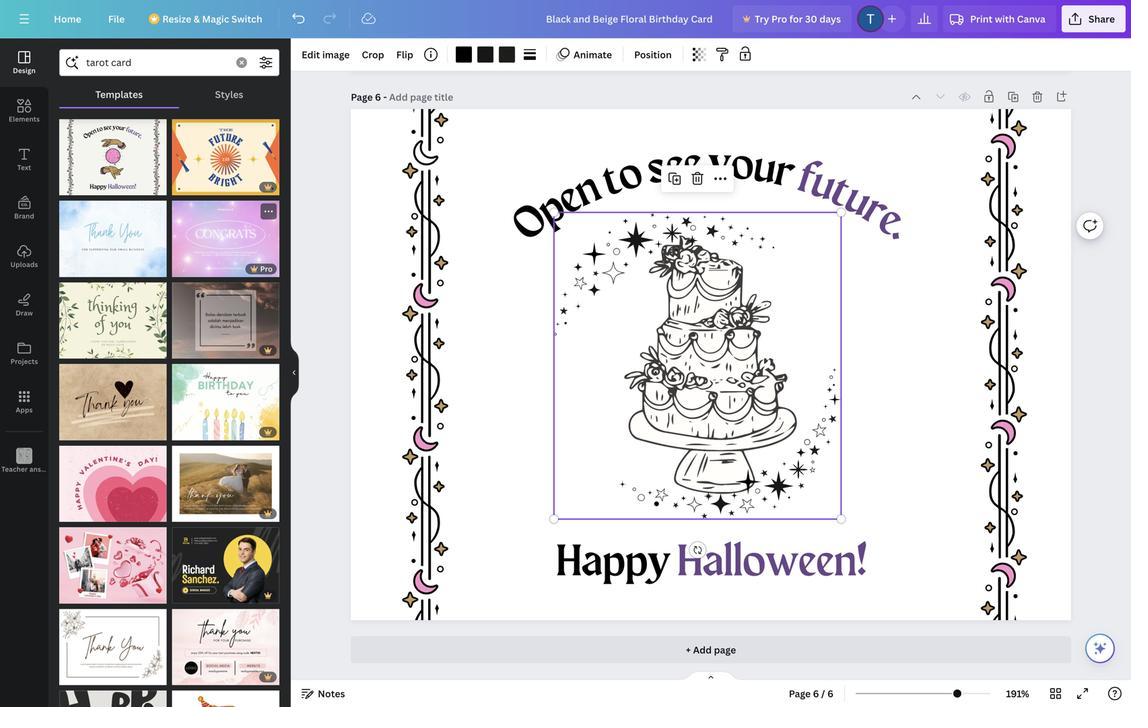 Task type: locate. For each thing, give the bounding box(es) containing it.
share
[[1089, 12, 1116, 25]]

t
[[598, 158, 627, 205], [825, 170, 858, 217]]

edit image
[[302, 48, 350, 61]]

red funny female birthday card group
[[172, 683, 280, 707]]

brand
[[14, 212, 34, 221]]

file
[[108, 12, 125, 25]]

draw button
[[0, 281, 49, 329]]

&
[[194, 12, 200, 25]]

resize & magic switch button
[[141, 5, 273, 32]]

r
[[771, 150, 799, 198], [856, 188, 895, 236]]

templates button
[[59, 82, 179, 107]]

print with canva
[[971, 12, 1046, 25]]

pink modern love heart happy valentine's day card image
[[59, 446, 167, 522]]

flip button
[[391, 44, 419, 65]]

page
[[715, 644, 737, 657]]

file button
[[98, 5, 136, 32]]

u
[[750, 146, 780, 194], [805, 161, 842, 211], [838, 177, 878, 227]]

halloween!
[[678, 542, 868, 586]]

o left the f at the right top of the page
[[729, 143, 756, 190]]

2 horizontal spatial 6
[[828, 688, 834, 700]]

0 horizontal spatial pro
[[260, 264, 273, 274]]

+ add page button
[[351, 637, 1072, 664]]

blue orange and yellow bright & maximalist general greetings graduation flat card group
[[172, 111, 280, 196]]

days
[[820, 12, 842, 25]]

1 horizontal spatial o
[[729, 143, 756, 190]]

#000000 image
[[456, 46, 472, 63]]

share button
[[1063, 5, 1127, 32]]

red funny female birthday card image
[[172, 691, 280, 707]]

6 for -
[[375, 91, 381, 103]]

pro inside 'button'
[[772, 12, 788, 25]]

6 left /
[[814, 688, 820, 700]]

0 horizontal spatial t
[[598, 158, 627, 205]]

apps
[[16, 406, 33, 415]]

0 horizontal spatial page
[[351, 91, 373, 103]]

page left "-"
[[351, 91, 373, 103]]

.
[[884, 209, 919, 250]]

o
[[729, 143, 756, 190], [614, 152, 648, 201]]

purple and pink modern occult halloween card image
[[59, 119, 167, 196]]

switch
[[232, 12, 263, 25]]

projects button
[[0, 329, 49, 378]]

pink cute valentine's day photos card image
[[59, 528, 167, 604]]

6 left "-"
[[375, 91, 381, 103]]

30
[[806, 12, 818, 25]]

6
[[375, 91, 381, 103], [814, 688, 820, 700], [828, 688, 834, 700]]

o e
[[506, 176, 588, 250]]

pro up quotes of the day (card (landscape)) group
[[260, 264, 273, 274]]

resize
[[163, 12, 191, 25]]

print with canva button
[[944, 5, 1057, 32]]

o inside o u
[[729, 143, 756, 190]]

o for o
[[614, 152, 648, 201]]

o right n
[[614, 152, 648, 201]]

1 vertical spatial page
[[789, 688, 811, 700]]

1 horizontal spatial page
[[789, 688, 811, 700]]

notes
[[318, 688, 345, 700]]

design button
[[0, 38, 49, 87]]

1 horizontal spatial e
[[870, 198, 911, 245]]

white elegant romantic photo wedding thank you card image
[[172, 446, 280, 522]]

canva assistant image
[[1093, 641, 1109, 657]]

page
[[351, 91, 373, 103], [789, 688, 811, 700]]

6 for /
[[814, 688, 820, 700]]

0 horizontal spatial o
[[614, 152, 648, 201]]

1 horizontal spatial pro
[[772, 12, 788, 25]]

templates
[[95, 88, 143, 101]]

uploads
[[10, 260, 38, 269]]

brown craft minimalist thank you card group
[[59, 356, 167, 441]]

magic
[[202, 12, 229, 25]]

flip
[[397, 48, 414, 61]]

with
[[996, 12, 1016, 25]]

happy halloween!
[[557, 542, 868, 586]]

position button
[[629, 44, 678, 65]]

1 horizontal spatial 6
[[814, 688, 820, 700]]

canva
[[1018, 12, 1046, 25]]

page inside 'button'
[[789, 688, 811, 700]]

white watercolor happy birthday card image
[[172, 364, 280, 441]]

0 horizontal spatial e
[[552, 176, 588, 224]]

pro
[[772, 12, 788, 25], [260, 264, 273, 274]]

print
[[971, 12, 993, 25]]

page 6 / 6 button
[[784, 683, 840, 705]]

keys
[[55, 465, 70, 474]]

#000000 image
[[456, 46, 472, 63]]

0 horizontal spatial 6
[[375, 91, 381, 103]]

page for page 6 -
[[351, 91, 373, 103]]

o u
[[729, 143, 780, 194]]

t left s at right top
[[598, 158, 627, 205]]

-
[[384, 91, 387, 103]]

+
[[686, 644, 691, 657]]

0 vertical spatial page
[[351, 91, 373, 103]]

0 vertical spatial pro
[[772, 12, 788, 25]]

animate
[[574, 48, 613, 61]]

purple and pink modern occult halloween card group
[[59, 111, 167, 196]]

#1d1d1b image
[[499, 46, 515, 63], [499, 46, 515, 63]]

Use 5+ words to describe... search field
[[86, 50, 228, 75]]

1 of 2
[[179, 182, 198, 192]]

Design title text field
[[536, 5, 728, 32]]

resize & magic switch
[[163, 12, 263, 25]]

t right the f at the right top of the page
[[825, 170, 858, 217]]

blue watercolor thank you card group
[[59, 193, 167, 277]]

191%
[[1007, 688, 1030, 700]]

home
[[54, 12, 81, 25]]

e
[[552, 176, 588, 224], [870, 198, 911, 245]]

happy
[[557, 542, 671, 586]]

6 right /
[[828, 688, 834, 700]]

brown craft minimalist thank you card image
[[59, 364, 167, 441]]

page left /
[[789, 688, 811, 700]]

pro left for
[[772, 12, 788, 25]]

edit image button
[[296, 44, 355, 65]]

design
[[13, 66, 36, 75]]

position
[[635, 48, 672, 61]]

main menu bar
[[0, 0, 1132, 38]]

/
[[822, 688, 826, 700]]

1 vertical spatial pro
[[260, 264, 273, 274]]

home link
[[43, 5, 92, 32]]

light yellow leaves wreath sympathy card image
[[59, 283, 167, 359]]



Task type: describe. For each thing, give the bounding box(es) containing it.
f
[[793, 157, 820, 203]]

pink modern congratulations card image
[[172, 201, 280, 277]]

minimalist simple thank card landscape image
[[59, 609, 167, 686]]

teacher
[[1, 465, 28, 474]]

black yellow modern general manager card image
[[172, 528, 280, 604]]

text button
[[0, 135, 49, 184]]

for
[[790, 12, 804, 25]]

#171717 image
[[478, 46, 494, 63]]

notes button
[[296, 683, 351, 705]]

styles
[[215, 88, 243, 101]]

s
[[644, 146, 671, 194]]

n
[[569, 166, 608, 216]]

minimalist pink watercolor business thank you card (card landscape) image
[[172, 609, 280, 686]]

styles button
[[179, 82, 280, 107]]

uploads button
[[0, 232, 49, 281]]

try pro for 30 days button
[[733, 5, 852, 32]]

crop button
[[357, 44, 390, 65]]

1
[[179, 182, 183, 192]]

page for page 6 / 6
[[789, 688, 811, 700]]

white elegant romantic photo wedding thank you card group
[[172, 438, 280, 522]]

try
[[755, 12, 770, 25]]

white watercolor happy birthday card group
[[172, 356, 280, 441]]

text
[[17, 163, 31, 172]]

brand button
[[0, 184, 49, 232]]

color group
[[453, 44, 518, 65]]

draw
[[16, 309, 33, 318]]

add
[[694, 644, 712, 657]]

u inside o u
[[750, 146, 780, 194]]

edit
[[302, 48, 320, 61]]

#171717 image
[[478, 46, 494, 63]]

o
[[506, 198, 556, 250]]

side panel tab list
[[0, 38, 70, 486]]

page 6 / 6
[[789, 688, 834, 700]]

191% button
[[997, 683, 1040, 705]]

0 horizontal spatial r
[[771, 150, 799, 198]]

of
[[185, 182, 192, 192]]

o for o u
[[729, 143, 756, 190]]

blue watercolor thank you card image
[[59, 201, 167, 277]]

elements button
[[0, 87, 49, 135]]

elements
[[9, 115, 40, 124]]

apps button
[[0, 378, 49, 427]]

quotes of the day (card (landscape)) image
[[172, 283, 280, 359]]

black beige typography happy birthday card image
[[59, 691, 167, 707]]

light yellow leaves wreath sympathy card group
[[59, 275, 167, 359]]

page 6 -
[[351, 91, 389, 103]]

pink modern love heart happy valentine's day card group
[[59, 438, 167, 522]]

1 horizontal spatial r
[[856, 188, 895, 236]]

try pro for 30 days
[[755, 12, 842, 25]]

image
[[323, 48, 350, 61]]

pink cute valentine's day photos card group
[[59, 520, 167, 604]]

answer
[[29, 465, 53, 474]]

;
[[23, 466, 25, 474]]

teacher answer keys
[[1, 465, 70, 474]]

projects
[[11, 357, 38, 366]]

2
[[194, 182, 198, 192]]

quotes of the day (card (landscape)) group
[[172, 275, 280, 359]]

1 horizontal spatial t
[[825, 170, 858, 217]]

Page title text field
[[389, 90, 455, 104]]

pink modern congratulations card group
[[172, 201, 280, 277]]

+ add page
[[686, 644, 737, 657]]

show pages image
[[679, 671, 744, 682]]

hide image
[[290, 341, 299, 405]]

crop
[[362, 48, 385, 61]]

minimalist simple thank card landscape group
[[59, 601, 167, 686]]

black yellow modern general manager card group
[[172, 520, 280, 604]]

minimalist pink watercolor business thank you card (card landscape) group
[[172, 601, 280, 686]]

pro inside pink modern congratulations card group
[[260, 264, 273, 274]]

black beige typography happy birthday card group
[[59, 683, 167, 707]]

e inside o e
[[552, 176, 588, 224]]

animate button
[[552, 44, 618, 65]]



Task type: vqa. For each thing, say whether or not it's contained in the screenshot.
middle ×
no



